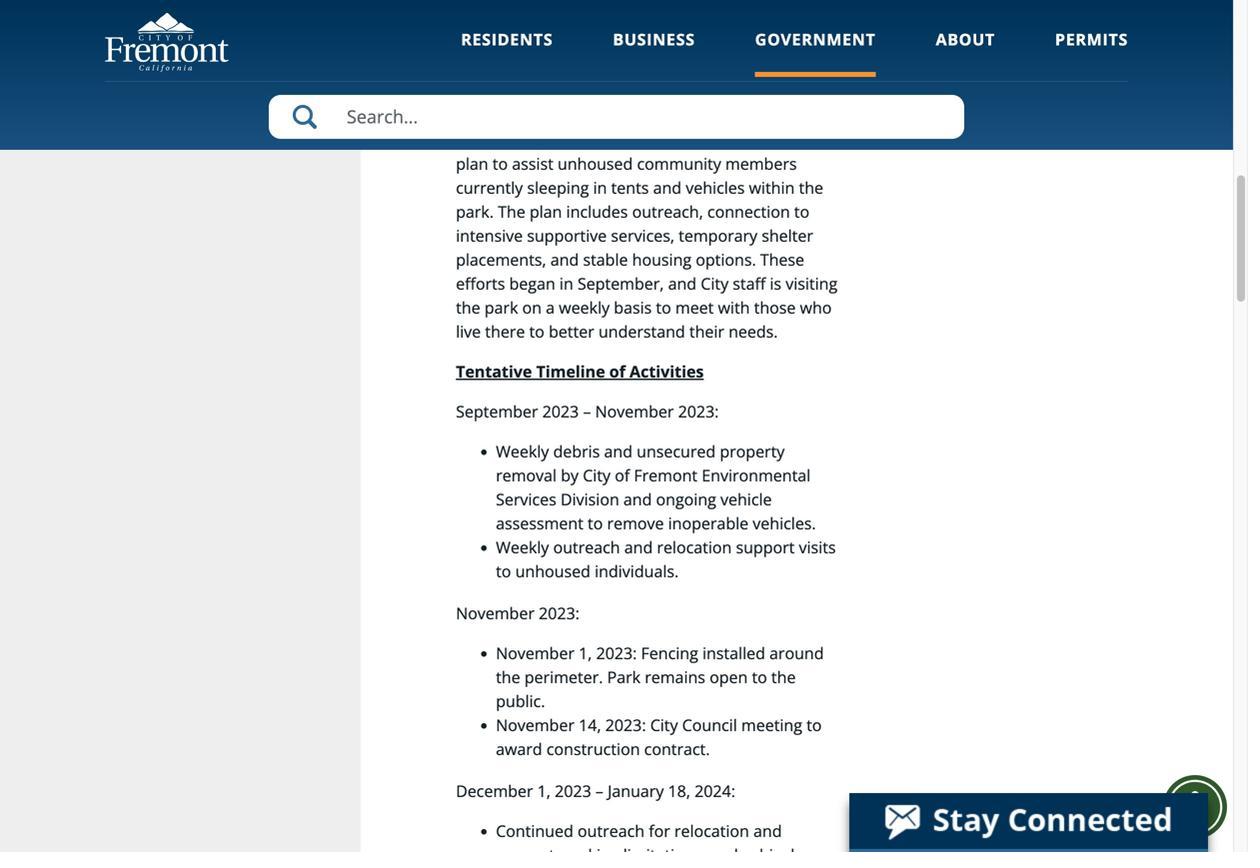 Task type: vqa. For each thing, say whether or not it's contained in the screenshot.
meeting at right bottom
yes



Task type: describe. For each thing, give the bounding box(es) containing it.
comprehensive
[[636, 129, 751, 150]]

meet
[[676, 297, 714, 318]]

the down the around on the bottom of page
[[772, 667, 796, 688]]

city up assist
[[488, 129, 516, 150]]

1 horizontal spatial a
[[623, 129, 632, 150]]

1 horizontal spatial –
[[596, 781, 604, 802]]

vehicles
[[686, 177, 745, 198]]

1 vertical spatial the
[[498, 201, 526, 222]]

1 vertical spatial 2023
[[555, 781, 592, 802]]

park.
[[456, 201, 494, 222]]

intensive
[[456, 225, 523, 246]]

permits link
[[1056, 28, 1129, 77]]

government link
[[756, 28, 876, 77]]

december 1, 2023 – january 18, 2024:
[[456, 781, 736, 802]]

0 vertical spatial plan
[[456, 153, 489, 174]]

to up shelter
[[795, 201, 810, 222]]

city inside weekly debris and unsecured property removal by city of fremont environmental services division and ongoing vehicle assessment to remove inoperable vehicles. weekly outreach and relocation support visits to unhoused individuals.
[[583, 465, 611, 486]]

1 horizontal spatial in
[[594, 177, 607, 198]]

currently
[[456, 177, 523, 198]]

0 horizontal spatial is
[[520, 129, 532, 150]]

fencing
[[641, 643, 699, 664]]

these
[[761, 249, 805, 270]]

parking
[[563, 845, 619, 853]]

placements,
[[456, 249, 547, 270]]

city down options.
[[701, 273, 729, 294]]

efforts
[[456, 273, 505, 294]]

continued
[[496, 821, 574, 842]]

2023: up park
[[597, 643, 637, 664]]

2 weekly from the top
[[496, 537, 549, 558]]

november 2023:
[[456, 603, 580, 624]]

with
[[718, 297, 750, 318]]

to right meeting
[[807, 715, 822, 736]]

1 vertical spatial on
[[523, 297, 542, 318]]

removal
[[496, 465, 557, 486]]

award
[[496, 739, 543, 760]]

residents link
[[461, 28, 553, 77]]

unhoused inside weekly debris and unsecured property removal by city of fremont environmental services division and ongoing vehicle assessment to remove inoperable vehicles. weekly outreach and relocation support visits to unhoused individuals.
[[516, 561, 591, 582]]

outreach inside weekly debris and unsecured property removal by city of fremont environmental services division and ongoing vehicle assessment to remove inoperable vehicles. weekly outreach and relocation support visits to unhoused individuals.
[[554, 537, 621, 558]]

september,
[[578, 273, 664, 294]]

1, for november
[[579, 643, 592, 664]]

18,
[[668, 781, 691, 802]]

division
[[561, 489, 620, 510]]

relocation inside weekly debris and unsecured property removal by city of fremont environmental services division and ongoing vehicle assessment to remove inoperable vehicles. weekly outreach and relocation support visits to unhoused individuals.
[[657, 537, 732, 558]]

0 horizontal spatial in
[[560, 273, 574, 294]]

began
[[510, 273, 556, 294]]

outreach,
[[633, 201, 704, 222]]

0 vertical spatial –
[[583, 401, 591, 422]]

business link
[[613, 28, 696, 77]]

park
[[608, 667, 641, 688]]

shelter
[[762, 225, 814, 246]]

to right there
[[530, 321, 545, 342]]

working
[[536, 129, 595, 150]]

14,
[[579, 715, 602, 736]]

property
[[720, 441, 785, 462]]

better
[[549, 321, 595, 342]]

their
[[690, 321, 725, 342]]

remove
[[607, 513, 664, 534]]

unsecured
[[637, 441, 716, 462]]

weekly
[[559, 297, 610, 318]]

2024:
[[695, 781, 736, 802]]

inoperable
[[669, 513, 749, 534]]

options.
[[696, 249, 757, 270]]

supportive
[[527, 225, 607, 246]]

tentative timeline of activities
[[456, 361, 704, 382]]

services,
[[611, 225, 675, 246]]

november up perimeter.
[[496, 643, 575, 664]]

temporary
[[679, 225, 758, 246]]

around
[[770, 643, 824, 664]]

services
[[496, 489, 557, 510]]

september
[[456, 401, 539, 422]]

vehicles.
[[753, 513, 817, 534]]

january
[[608, 781, 664, 802]]

the right within
[[799, 177, 824, 198]]

1 horizontal spatial is
[[770, 273, 782, 294]]

perimeter.
[[525, 667, 603, 688]]

1 horizontal spatial plan
[[530, 201, 562, 222]]

timeline
[[537, 361, 606, 382]]

live
[[456, 321, 481, 342]]

business
[[613, 28, 696, 50]]

of inside weekly debris and unsecured property removal by city of fremont environmental services division and ongoing vehicle assessment to remove inoperable vehicles. weekly outreach and relocation support visits to unhoused individuals.
[[615, 465, 630, 486]]

there
[[485, 321, 525, 342]]

support
[[736, 537, 795, 558]]

0 horizontal spatial the
[[456, 129, 484, 150]]

within
[[749, 177, 795, 198]]

the up the public.
[[496, 667, 521, 688]]



Task type: locate. For each thing, give the bounding box(es) containing it.
1 vertical spatial weekly
[[496, 537, 549, 558]]

plan down sleeping
[[530, 201, 562, 222]]

2023 down construction
[[555, 781, 592, 802]]

november up the public.
[[456, 603, 535, 624]]

unhoused down working
[[558, 153, 633, 174]]

outreach inside continued outreach for relocation and support, parking limitations, and vehicula
[[578, 821, 645, 842]]

weekly up removal
[[496, 441, 549, 462]]

public.
[[496, 691, 545, 712]]

1 vertical spatial a
[[546, 297, 555, 318]]

0 vertical spatial is
[[520, 129, 532, 150]]

about link
[[936, 28, 996, 77]]

assessment
[[496, 513, 584, 534]]

residents
[[461, 28, 553, 50]]

on
[[599, 129, 619, 150], [523, 297, 542, 318]]

installed
[[703, 643, 766, 664]]

understand
[[599, 321, 686, 342]]

plan
[[456, 153, 489, 174], [530, 201, 562, 222]]

in up 'includes'
[[594, 177, 607, 198]]

relocation down the inoperable
[[657, 537, 732, 558]]

the up live
[[456, 297, 481, 318]]

on down began
[[523, 297, 542, 318]]

0 vertical spatial unhoused
[[558, 153, 633, 174]]

permits
[[1056, 28, 1129, 50]]

environmental
[[702, 465, 811, 486]]

0 vertical spatial weekly
[[496, 441, 549, 462]]

stable
[[583, 249, 628, 270]]

by
[[561, 465, 579, 486]]

Search text field
[[269, 95, 965, 139]]

community
[[637, 153, 722, 174]]

those
[[755, 297, 796, 318]]

support,
[[496, 845, 559, 853]]

1 vertical spatial 1,
[[538, 781, 551, 802]]

0 horizontal spatial a
[[546, 297, 555, 318]]

–
[[583, 401, 591, 422], [596, 781, 604, 802]]

weekly
[[496, 441, 549, 462], [496, 537, 549, 558]]

construction
[[547, 739, 640, 760]]

november 1, 2023: fencing installed around the perimeter. park remains open to the public. november 14, 2023: city council meeting to award construction contract.
[[496, 643, 824, 760]]

sleeping
[[527, 177, 589, 198]]

1, inside the november 1, 2023: fencing installed around the perimeter. park remains open to the public. november 14, 2023: city council meeting to award construction contract.
[[579, 643, 592, 664]]

stay connected image
[[850, 794, 1207, 850]]

1, up the continued
[[538, 781, 551, 802]]

0 vertical spatial a
[[623, 129, 632, 150]]

2023 down the timeline on the left top
[[543, 401, 579, 422]]

0 vertical spatial on
[[599, 129, 619, 150]]

0 horizontal spatial –
[[583, 401, 591, 422]]

1,
[[579, 643, 592, 664], [538, 781, 551, 802]]

of right the timeline on the left top
[[610, 361, 626, 382]]

unhoused down assessment
[[516, 561, 591, 582]]

city inside the november 1, 2023: fencing installed around the perimeter. park remains open to the public. november 14, 2023: city council meeting to award construction contract.
[[651, 715, 678, 736]]

1 horizontal spatial 1,
[[579, 643, 592, 664]]

1 weekly from the top
[[496, 441, 549, 462]]

vehicle
[[721, 489, 772, 510]]

in
[[594, 177, 607, 198], [560, 273, 574, 294]]

to right the basis
[[656, 297, 672, 318]]

december
[[456, 781, 534, 802]]

1 vertical spatial in
[[560, 273, 574, 294]]

includes
[[567, 201, 628, 222]]

0 vertical spatial 2023
[[543, 401, 579, 422]]

to up november 2023:
[[496, 561, 511, 582]]

0 vertical spatial of
[[610, 361, 626, 382]]

to right the open
[[752, 667, 768, 688]]

of
[[610, 361, 626, 382], [615, 465, 630, 486]]

outreach down division
[[554, 537, 621, 558]]

outreach
[[554, 537, 621, 558], [578, 821, 645, 842]]

1, for december
[[538, 781, 551, 802]]

city up division
[[583, 465, 611, 486]]

tentative
[[456, 361, 532, 382]]

0 vertical spatial the
[[456, 129, 484, 150]]

november down the public.
[[496, 715, 575, 736]]

weekly down assessment
[[496, 537, 549, 558]]

ongoing
[[656, 489, 717, 510]]

2023: right 14,
[[606, 715, 646, 736]]

– down tentative timeline of activities
[[583, 401, 591, 422]]

a up tents
[[623, 129, 632, 150]]

is up those
[[770, 273, 782, 294]]

about
[[936, 28, 996, 50]]

2023: up unsecured
[[678, 401, 719, 422]]

0 horizontal spatial plan
[[456, 153, 489, 174]]

visits
[[799, 537, 836, 558]]

to up 'currently'
[[493, 153, 508, 174]]

limitations,
[[624, 845, 706, 853]]

open
[[710, 667, 748, 688]]

the city is working on a comprehensive transition plan to assist unhoused community members currently sleeping in tents and vehicles within the park. the plan includes outreach, connection to intensive supportive services, temporary shelter placements, and stable housing options. these efforts began in september, and city staff is visiting the park on a weekly basis to meet with those who live there to better understand their needs.
[[456, 129, 838, 342]]

the up 'currently'
[[456, 129, 484, 150]]

unhoused
[[558, 153, 633, 174], [516, 561, 591, 582]]

1 vertical spatial unhoused
[[516, 561, 591, 582]]

1 horizontal spatial the
[[498, 201, 526, 222]]

tents
[[612, 177, 649, 198]]

1 vertical spatial of
[[615, 465, 630, 486]]

1 vertical spatial –
[[596, 781, 604, 802]]

government
[[756, 28, 876, 50]]

city up contract.
[[651, 715, 678, 736]]

individuals.
[[595, 561, 679, 582]]

visiting
[[786, 273, 838, 294]]

outreach up parking
[[578, 821, 645, 842]]

connection
[[708, 201, 791, 222]]

0 vertical spatial 1,
[[579, 643, 592, 664]]

a down began
[[546, 297, 555, 318]]

0 vertical spatial relocation
[[657, 537, 732, 558]]

the down 'currently'
[[498, 201, 526, 222]]

in up the 'weekly'
[[560, 273, 574, 294]]

on right working
[[599, 129, 619, 150]]

september 2023 – november 2023:
[[456, 401, 719, 422]]

0 horizontal spatial on
[[523, 297, 542, 318]]

plan up 'currently'
[[456, 153, 489, 174]]

to down division
[[588, 513, 603, 534]]

council
[[683, 715, 738, 736]]

members
[[726, 153, 797, 174]]

housing
[[633, 249, 692, 270]]

basis
[[614, 297, 652, 318]]

city
[[488, 129, 516, 150], [701, 273, 729, 294], [583, 465, 611, 486], [651, 715, 678, 736]]

relocation
[[657, 537, 732, 558], [675, 821, 750, 842]]

the
[[456, 129, 484, 150], [498, 201, 526, 222]]

contract.
[[645, 739, 710, 760]]

unhoused inside the city is working on a comprehensive transition plan to assist unhoused community members currently sleeping in tents and vehicles within the park. the plan includes outreach, connection to intensive supportive services, temporary shelter placements, and stable housing options. these efforts began in september, and city staff is visiting the park on a weekly basis to meet with those who live there to better understand their needs.
[[558, 153, 633, 174]]

1 vertical spatial plan
[[530, 201, 562, 222]]

1 vertical spatial is
[[770, 273, 782, 294]]

– left january
[[596, 781, 604, 802]]

transition
[[755, 129, 827, 150]]

1 vertical spatial relocation
[[675, 821, 750, 842]]

remains
[[645, 667, 706, 688]]

0 vertical spatial outreach
[[554, 537, 621, 558]]

november down the activities
[[596, 401, 674, 422]]

1 vertical spatial outreach
[[578, 821, 645, 842]]

staff
[[733, 273, 766, 294]]

needs.
[[729, 321, 778, 342]]

weekly debris and unsecured property removal by city of fremont environmental services division and ongoing vehicle assessment to remove inoperable vehicles. weekly outreach and relocation support visits to unhoused individuals.
[[496, 441, 836, 582]]

the
[[799, 177, 824, 198], [456, 297, 481, 318], [496, 667, 521, 688], [772, 667, 796, 688]]

debris
[[554, 441, 600, 462]]

fremont
[[634, 465, 698, 486]]

1 horizontal spatial on
[[599, 129, 619, 150]]

is
[[520, 129, 532, 150], [770, 273, 782, 294]]

relocation down 2024:
[[675, 821, 750, 842]]

2023: up perimeter.
[[539, 603, 580, 624]]

who
[[800, 297, 832, 318]]

0 horizontal spatial 1,
[[538, 781, 551, 802]]

relocation inside continued outreach for relocation and support, parking limitations, and vehicula
[[675, 821, 750, 842]]

assist
[[512, 153, 554, 174]]

is up assist
[[520, 129, 532, 150]]

1, up perimeter.
[[579, 643, 592, 664]]

of up division
[[615, 465, 630, 486]]

0 vertical spatial in
[[594, 177, 607, 198]]

park
[[485, 297, 518, 318]]

continued outreach for relocation and support, parking limitations, and vehicula
[[496, 821, 811, 853]]



